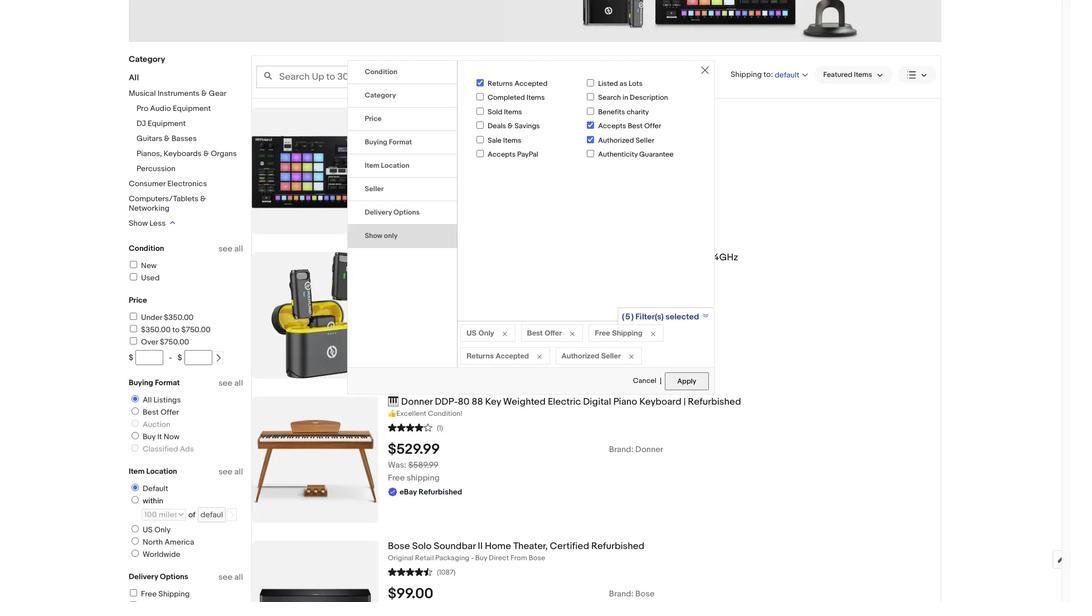 Task type: locate. For each thing, give the bounding box(es) containing it.
1 horizontal spatial seller
[[601, 351, 621, 360]]

delivery up show only at the left top
[[365, 208, 392, 217]]

Over $750.00 checkbox
[[130, 337, 137, 345]]

1 $ from the left
[[129, 353, 133, 362]]

under $350.00 link
[[128, 313, 194, 322]]

0 vertical spatial equipment
[[173, 104, 211, 113]]

condition
[[365, 67, 398, 76], [129, 244, 164, 253]]

Auction radio
[[132, 420, 139, 427]]

paypal
[[517, 150, 539, 159]]

0 vertical spatial item
[[365, 161, 380, 170]]

roland verselab mv-1 production studio refurbished
[[388, 108, 617, 119]]

1 horizontal spatial best offer
[[527, 328, 562, 337]]

1 vertical spatial items
[[504, 107, 522, 116]]

1 vertical spatial best offer
[[143, 408, 179, 417]]

0 vertical spatial accepts
[[598, 122, 626, 131]]

classified
[[143, 444, 178, 454]]

0 vertical spatial buying
[[365, 138, 387, 147]]

(1) link
[[388, 422, 443, 433]]

item location up default
[[129, 467, 177, 476]]

packaging
[[435, 554, 470, 562]]

deals
[[488, 122, 506, 131]]

$527.99
[[388, 128, 439, 145]]

& left organs
[[204, 149, 209, 158]]

options up free shipping 'link'
[[160, 572, 188, 581]]

& down dj equipment link
[[164, 134, 170, 143]]

1 vertical spatial offer
[[545, 328, 562, 337]]

1 vertical spatial accepted
[[496, 351, 529, 360]]

1 horizontal spatial donner
[[636, 444, 663, 455]]

2 vertical spatial ebay
[[400, 487, 417, 497]]

all musical instruments & gear pro audio equipment dj equipment guitars & basses pianos, keyboards & organs percussion consumer electronics computers/tablets & networking show less
[[129, 72, 237, 228]]

all for condition
[[234, 244, 243, 254]]

roland
[[388, 108, 418, 119], [636, 147, 662, 157]]

authorized up authenticity
[[598, 136, 634, 145]]

1 vertical spatial bose
[[529, 554, 545, 562]]

musical
[[129, 89, 156, 98]]

- inside bose solo soundbar ii home theater, certified refurbished original retail packaging - buy direct from bose
[[471, 554, 474, 562]]

1 vertical spatial -
[[471, 554, 474, 562]]

656ft
[[680, 252, 704, 263]]

returns up the 88
[[467, 351, 494, 360]]

0 vertical spatial -
[[169, 353, 172, 362]]

electric
[[548, 396, 581, 408]]

0 horizontal spatial free
[[141, 589, 157, 599]]

1 horizontal spatial item
[[365, 161, 380, 170]]

1 horizontal spatial only
[[479, 328, 494, 337]]

Original Retail Packaging - Buy Direct From Bose text field
[[388, 554, 941, 563]]

accepted up the completed items
[[515, 79, 548, 88]]

0 horizontal spatial offer
[[161, 408, 179, 417]]

1 vertical spatial $350.00
[[141, 325, 171, 335]]

location up default
[[146, 467, 177, 476]]

3 see all from the top
[[219, 467, 243, 477]]

1
[[479, 108, 482, 119]]

ebay down shipping
[[400, 487, 417, 497]]

original
[[388, 554, 414, 562]]

0 horizontal spatial condition
[[129, 244, 164, 253]]

accepts down benefits
[[598, 122, 626, 131]]

was:
[[388, 460, 407, 470]]

2 vertical spatial free
[[141, 589, 157, 599]]

0 horizontal spatial buying
[[129, 378, 153, 387]]

audio
[[150, 104, 171, 113]]

0 vertical spatial items
[[527, 93, 545, 102]]

bose up original
[[388, 541, 410, 552]]

2 vertical spatial ebay refurbished
[[400, 487, 462, 497]]

free shipping right free shipping option
[[141, 589, 190, 599]]

see for buying format
[[219, 378, 233, 389]]

$350.00 to $750.00 checkbox
[[130, 325, 137, 332]]

item location down 114 at the left of the page
[[365, 161, 410, 170]]

show inside the all musical instruments & gear pro audio equipment dj equipment guitars & basses pianos, keyboards & organs percussion consumer electronics computers/tablets & networking show less
[[129, 219, 148, 228]]

format
[[389, 138, 412, 147], [155, 378, 180, 387]]

completed
[[488, 93, 525, 102]]

all for all musical instruments & gear pro audio equipment dj equipment guitars & basses pianos, keyboards & organs percussion consumer electronics computers/tablets & networking show less
[[129, 72, 139, 83]]

all inside the all musical instruments & gear pro audio equipment dj equipment guitars & basses pianos, keyboards & organs percussion consumer electronics computers/tablets & networking show less
[[129, 72, 139, 83]]

donner inside brand: donner was: $589.99 free shipping
[[636, 444, 663, 455]]

Benefits charity checkbox
[[587, 107, 594, 115]]

items up deals & savings
[[504, 107, 522, 116]]

1 horizontal spatial $
[[178, 353, 182, 362]]

buying up all listings 'radio' at bottom left
[[129, 378, 153, 387]]

default text field
[[198, 507, 226, 522]]

North America radio
[[132, 537, 139, 545]]

options up only
[[394, 208, 420, 217]]

$350.00 up "to"
[[164, 313, 194, 322]]

donner down 👍excellent condition! text field
[[636, 444, 663, 455]]

1 vertical spatial buying format
[[129, 378, 180, 387]]

$ for the maximum value text box
[[178, 353, 182, 362]]

4 all from the top
[[234, 572, 243, 583]]

equipment down instruments
[[173, 104, 211, 113]]

see all for delivery options
[[219, 572, 243, 583]]

authenticity guarantee
[[598, 150, 674, 159]]

authorized up electric
[[562, 351, 599, 360]]

0 vertical spatial only
[[479, 328, 494, 337]]

0 vertical spatial authorized
[[598, 136, 634, 145]]

1 ebay refurbished from the top
[[400, 161, 462, 170]]

0 horizontal spatial us only
[[143, 525, 171, 535]]

ebay down 114 watching
[[400, 161, 417, 170]]

category up 'musical'
[[129, 54, 165, 65]]

delivery up free shipping option
[[129, 572, 158, 581]]

3 ebay from the top
[[400, 487, 417, 497]]

keyboard
[[640, 396, 682, 408]]

delivery options up only
[[365, 208, 420, 217]]

1 horizontal spatial buy
[[475, 554, 487, 562]]

1 horizontal spatial options
[[394, 208, 420, 217]]

hollyland lark m1 wireless lavalier microphone, noise cancellation 656ft 2.4ghz image
[[272, 252, 359, 379]]

items up the accepts paypal
[[503, 136, 522, 145]]

0 vertical spatial bose
[[388, 541, 410, 552]]

$589.99
[[408, 460, 439, 470]]

1 vertical spatial accepts
[[488, 150, 516, 159]]

delivery options up free shipping 'link'
[[129, 572, 188, 581]]

1 vertical spatial ebay
[[400, 293, 417, 302]]

us only link
[[127, 525, 173, 535]]

1 horizontal spatial buying
[[365, 138, 387, 147]]

0 vertical spatial us only
[[467, 328, 494, 337]]

accepts for accepts best offer
[[598, 122, 626, 131]]

0 horizontal spatial -
[[169, 353, 172, 362]]

show inside tab list
[[365, 231, 382, 240]]

category inside tab list
[[365, 91, 396, 100]]

best offer
[[527, 328, 562, 337], [143, 408, 179, 417]]

buying left 114 at the left of the page
[[365, 138, 387, 147]]

tab list
[[348, 61, 457, 248]]

price inside tab list
[[365, 114, 382, 123]]

refurbished
[[564, 108, 617, 119], [419, 161, 462, 170], [419, 293, 462, 302], [688, 396, 741, 408], [419, 487, 462, 497], [592, 541, 645, 552]]

1 vertical spatial roland
[[636, 147, 662, 157]]

returns up the completed
[[488, 79, 513, 88]]

0 vertical spatial show
[[129, 219, 148, 228]]

Used checkbox
[[130, 273, 137, 280]]

guitars
[[137, 134, 162, 143]]

2 ebay refurbished from the top
[[400, 293, 462, 302]]

ebay refurbished down lark
[[400, 293, 462, 302]]

all
[[129, 72, 139, 83], [143, 395, 152, 405]]

returns accepted up key on the left of page
[[467, 351, 529, 360]]

1 vertical spatial price
[[129, 295, 147, 305]]

accepted up 'weighted'
[[496, 351, 529, 360]]

location
[[381, 161, 410, 170], [146, 467, 177, 476]]

3 ebay refurbished from the top
[[400, 487, 462, 497]]

$750.00 down $350.00 to $750.00
[[160, 337, 189, 347]]

refurbished down the 'watching'
[[419, 161, 462, 170]]

all up 'musical'
[[129, 72, 139, 83]]

0 horizontal spatial all
[[129, 72, 139, 83]]

buy left it
[[143, 432, 156, 442]]

2 vertical spatial items
[[503, 136, 522, 145]]

1 vertical spatial delivery
[[129, 572, 158, 581]]

4 see all from the top
[[219, 572, 243, 583]]

1 vertical spatial seller
[[365, 185, 384, 193]]

hollyland lark m1 wireless lavalier microphone, noise cancellation 656ft 2.4ghz link
[[388, 252, 941, 264]]

networking
[[129, 203, 169, 213]]

in
[[623, 93, 628, 102]]

under
[[141, 313, 162, 322]]

returns accepted up the completed items
[[488, 79, 548, 88]]

Accepts PayPal checkbox
[[477, 150, 484, 157]]

show only
[[365, 231, 398, 240]]

only
[[479, 328, 494, 337], [154, 525, 171, 535]]

seller
[[636, 136, 655, 145], [365, 185, 384, 193], [601, 351, 621, 360]]

see all for item location
[[219, 467, 243, 477]]

$350.00
[[164, 313, 194, 322], [141, 325, 171, 335]]

$ left the maximum value text box
[[178, 353, 182, 362]]

-
[[169, 353, 172, 362], [471, 554, 474, 562]]

gear
[[209, 89, 227, 98]]

best
[[628, 122, 643, 131], [527, 328, 543, 337], [143, 408, 159, 417]]

$ down over $750.00 'checkbox'
[[129, 353, 133, 362]]

brand: roland
[[609, 147, 662, 157]]

used
[[141, 273, 160, 283]]

new
[[141, 261, 157, 270]]

1 vertical spatial donner
[[636, 444, 663, 455]]

roland up $527.99 at the top of page
[[388, 108, 418, 119]]

0 horizontal spatial location
[[146, 467, 177, 476]]

see all button for item location
[[219, 467, 243, 477]]

- down over $750.00 on the bottom left of the page
[[169, 353, 172, 362]]

0 horizontal spatial format
[[155, 378, 180, 387]]

guitars & basses link
[[137, 134, 197, 143]]

buy down ii
[[475, 554, 487, 562]]

1 vertical spatial only
[[154, 525, 171, 535]]

all for buying format
[[234, 378, 243, 389]]

$
[[129, 353, 133, 362], [178, 353, 182, 362]]

4 see all button from the top
[[219, 572, 243, 583]]

0 vertical spatial accepted
[[515, 79, 548, 88]]

1 horizontal spatial price
[[365, 114, 382, 123]]

computers/tablets
[[129, 194, 199, 203]]

(1087) link
[[388, 566, 456, 577]]

soundbar
[[434, 541, 476, 552]]

donner up "👍excellent"
[[401, 396, 433, 408]]

Authenticity Guarantee checkbox
[[587, 150, 594, 157]]

search in description
[[598, 93, 668, 102]]

show down the networking
[[129, 219, 148, 228]]

auction link
[[127, 420, 173, 429]]

$750.00 right "to"
[[181, 325, 211, 335]]

item
[[365, 161, 380, 170], [129, 467, 145, 476]]

donner for brand:
[[636, 444, 663, 455]]

refurbished up original retail packaging - buy direct from bose text box
[[592, 541, 645, 552]]

bose down theater, in the bottom of the page
[[529, 554, 545, 562]]

$750.00
[[181, 325, 211, 335], [160, 337, 189, 347]]

2 all from the top
[[234, 378, 243, 389]]

2 $ from the left
[[178, 353, 182, 362]]

brand: donner was: $589.99 free shipping
[[388, 444, 663, 483]]

location down 114 at the left of the page
[[381, 161, 410, 170]]

0 horizontal spatial accepts
[[488, 150, 516, 159]]

1 horizontal spatial category
[[365, 91, 396, 100]]

0 vertical spatial us
[[467, 328, 477, 337]]

tab list containing condition
[[348, 61, 457, 248]]

Under $350.00 checkbox
[[130, 313, 137, 320]]

1 horizontal spatial delivery options
[[365, 208, 420, 217]]

1 vertical spatial category
[[365, 91, 396, 100]]

4 out of 5 stars image
[[388, 422, 433, 433]]

👍excellent
[[388, 409, 426, 418]]

items up studio at the top of page
[[527, 93, 545, 102]]

authorized seller down 'accepts best offer' at top
[[598, 136, 655, 145]]

0 horizontal spatial $
[[129, 353, 133, 362]]

1 see all from the top
[[219, 244, 243, 254]]

category up $527.99 at the top of page
[[365, 91, 396, 100]]

)
[[632, 312, 634, 322]]

3 see from the top
[[219, 467, 233, 477]]

1 all from the top
[[234, 244, 243, 254]]

1 ebay from the top
[[400, 161, 417, 170]]

3 see all button from the top
[[219, 467, 243, 477]]

bose down original retail packaging - buy direct from bose text box
[[636, 589, 655, 599]]

Best Offer radio
[[132, 408, 139, 415]]

Search in Description checkbox
[[587, 93, 594, 101]]

studio
[[534, 108, 562, 119]]

1 vertical spatial brand:
[[609, 444, 634, 455]]

2 vertical spatial brand:
[[609, 589, 634, 599]]

0 vertical spatial ebay
[[400, 161, 417, 170]]

shipping down 5
[[612, 328, 643, 337]]

All Listings radio
[[132, 395, 139, 403]]

options
[[394, 208, 420, 217], [160, 572, 188, 581]]

1 horizontal spatial condition
[[365, 67, 398, 76]]

lark
[[431, 252, 449, 263]]

donner inside 🎹 donner ddp-80 88 key weighted electric digital piano keyboard | refurbished 👍excellent condition!
[[401, 396, 433, 408]]

ebay refurbished down shipping
[[400, 487, 462, 497]]

- right packaging
[[471, 554, 474, 562]]

accepts down sale items at the top of page
[[488, 150, 516, 159]]

0 horizontal spatial category
[[129, 54, 165, 65]]

2 see from the top
[[219, 378, 233, 389]]

1 horizontal spatial roland
[[636, 147, 662, 157]]

brand: bose
[[609, 589, 655, 599]]

& down 'production' at the top left of page
[[508, 122, 513, 131]]

1 see from the top
[[219, 244, 233, 254]]

1 vertical spatial item
[[129, 467, 145, 476]]

3 brand: from the top
[[609, 589, 634, 599]]

0 horizontal spatial seller
[[365, 185, 384, 193]]

1 horizontal spatial location
[[381, 161, 410, 170]]

items for sale items
[[503, 136, 522, 145]]

refurbished up accepts best offer option
[[564, 108, 617, 119]]

brand: inside brand: donner was: $589.99 free shipping
[[609, 444, 634, 455]]

over $750.00 link
[[128, 337, 189, 347]]

1 horizontal spatial accepts
[[598, 122, 626, 131]]

2 brand: from the top
[[609, 444, 634, 455]]

1 vertical spatial returns
[[467, 351, 494, 360]]

1 vertical spatial delivery options
[[129, 572, 188, 581]]

ebay refurbished down the 'watching'
[[400, 161, 462, 170]]

0 vertical spatial donner
[[401, 396, 433, 408]]

Worldwide radio
[[132, 550, 139, 557]]

bose solo soundbar ii home theater, certified refurbished link
[[388, 541, 941, 552]]

america
[[165, 537, 194, 547]]

brand: for donner
[[609, 444, 634, 455]]

refurbished right |
[[688, 396, 741, 408]]

1 see all button from the top
[[219, 244, 243, 254]]

0 vertical spatial ebay refurbished
[[400, 161, 462, 170]]

2 see all from the top
[[219, 378, 243, 389]]

0 horizontal spatial free shipping
[[141, 589, 190, 599]]

free shipping down (
[[595, 328, 643, 337]]

🎹 donner ddp-80 88 key weighted electric digital piano keyboard | refurbished link
[[388, 396, 941, 408]]

pro
[[137, 104, 148, 113]]

Buy It Now radio
[[132, 432, 139, 439]]

refurbished inside bose solo soundbar ii home theater, certified refurbished original retail packaging - buy direct from bose
[[592, 541, 645, 552]]

ddp-
[[435, 396, 458, 408]]

authorized seller up digital
[[562, 351, 621, 360]]

buy it now
[[143, 432, 180, 442]]

delivery options
[[365, 208, 420, 217], [129, 572, 188, 581]]

👍Excellent Condition! text field
[[388, 409, 941, 419]]

equipment up guitars & basses link
[[148, 119, 186, 128]]

show
[[129, 219, 148, 228], [365, 231, 382, 240]]

buying
[[365, 138, 387, 147], [129, 378, 153, 387]]

roland down "top rated plus"
[[636, 147, 662, 157]]

see all button
[[219, 244, 243, 254], [219, 378, 243, 389], [219, 467, 243, 477], [219, 572, 243, 583]]

ebay down hollyland
[[400, 293, 417, 302]]

show left only
[[365, 231, 382, 240]]

Returns Accepted checkbox
[[477, 79, 484, 86]]

1 vertical spatial location
[[146, 467, 177, 476]]

3 all from the top
[[234, 467, 243, 477]]

ebay for $527.99
[[400, 161, 417, 170]]

item inside tab list
[[365, 161, 380, 170]]

$350.00 to $750.00
[[141, 325, 211, 335]]

deals & savings
[[488, 122, 540, 131]]

1 vertical spatial buy
[[475, 554, 487, 562]]

4 see from the top
[[219, 572, 233, 583]]

$350.00 up over $750.00 link
[[141, 325, 171, 335]]

2 see all button from the top
[[219, 378, 243, 389]]

ads
[[180, 444, 194, 454]]

Classified Ads radio
[[132, 444, 139, 452]]

description
[[630, 93, 668, 102]]

go image
[[228, 511, 236, 519]]

1 brand: from the top
[[609, 147, 634, 157]]

shipping right free shipping option
[[159, 589, 190, 599]]

Default radio
[[132, 484, 139, 491]]

0 vertical spatial buy
[[143, 432, 156, 442]]

seller inside tab list
[[365, 185, 384, 193]]

1 horizontal spatial buying format
[[365, 138, 412, 147]]

all right all listings 'radio' at bottom left
[[143, 395, 152, 405]]

0 vertical spatial delivery options
[[365, 208, 420, 217]]

close image
[[701, 66, 709, 74]]



Task type: describe. For each thing, give the bounding box(es) containing it.
see for condition
[[219, 244, 233, 254]]

1 vertical spatial item location
[[129, 467, 177, 476]]

Free Shipping checkbox
[[130, 589, 137, 597]]

listed
[[598, 79, 618, 88]]

0 horizontal spatial options
[[160, 572, 188, 581]]

(1)
[[437, 424, 443, 433]]

production
[[484, 108, 532, 119]]

free shipping link
[[128, 589, 190, 599]]

accepts paypal
[[488, 150, 539, 159]]

guarantee
[[639, 150, 674, 159]]

microphone,
[[539, 252, 593, 263]]

percussion
[[137, 164, 176, 173]]

certified
[[550, 541, 589, 552]]

over $750.00
[[141, 337, 189, 347]]

ebay for $529.99
[[400, 487, 417, 497]]

Minimum Value text field
[[136, 350, 163, 365]]

see all button for buying format
[[219, 378, 243, 389]]

buying format inside tab list
[[365, 138, 412, 147]]

authenticity
[[598, 150, 638, 159]]

ebay refurbished for $527.99
[[400, 161, 462, 170]]

2 horizontal spatial offer
[[644, 122, 661, 131]]

0 vertical spatial free shipping
[[595, 328, 643, 337]]

0 horizontal spatial buy
[[143, 432, 156, 442]]

submit price range image
[[215, 354, 222, 362]]

location inside tab list
[[381, 161, 410, 170]]

selected
[[666, 312, 699, 322]]

sale
[[488, 136, 502, 145]]

80
[[458, 396, 470, 408]]

& left gear
[[201, 89, 207, 98]]

savings
[[515, 122, 540, 131]]

1 vertical spatial condition
[[129, 244, 164, 253]]

0 vertical spatial delivery
[[365, 208, 392, 217]]

less
[[150, 219, 166, 228]]

bose solo soundbar ii home theater, certified refurbished image
[[252, 557, 379, 602]]

0 horizontal spatial only
[[154, 525, 171, 535]]

within radio
[[132, 496, 139, 503]]

1 horizontal spatial best
[[527, 328, 543, 337]]

worldwide
[[143, 550, 180, 559]]

classified ads
[[143, 444, 194, 454]]

sale items
[[488, 136, 522, 145]]

🎹 donner ddp-80 88 key weighted electric digital piano keyboard | refurbished 👍excellent condition!
[[388, 396, 741, 418]]

see all button for delivery options
[[219, 572, 243, 583]]

consumer
[[129, 179, 166, 188]]

0 vertical spatial returns
[[488, 79, 513, 88]]

$529.99
[[388, 441, 440, 458]]

noise
[[595, 252, 621, 263]]

( 5 ) filter(s) selected
[[622, 312, 699, 322]]

results
[[534, 72, 560, 81]]

options inside tab list
[[394, 208, 420, 217]]

0 vertical spatial returns accepted
[[488, 79, 548, 88]]

see all for condition
[[219, 244, 243, 254]]

1 horizontal spatial offer
[[545, 328, 562, 337]]

filter(s)
[[636, 312, 664, 322]]

accepts for accepts paypal
[[488, 150, 516, 159]]

0 horizontal spatial bose
[[388, 541, 410, 552]]

2 vertical spatial seller
[[601, 351, 621, 360]]

[object undefined] image
[[609, 131, 675, 141]]

114
[[388, 147, 399, 157]]

see for item location
[[219, 467, 233, 477]]

Maximum Value text field
[[184, 350, 212, 365]]

(
[[622, 312, 624, 322]]

dj
[[137, 119, 146, 128]]

Accepts Best Offer checkbox
[[587, 122, 594, 129]]

🎹 donner ddp-80 88 key weighted electric digital piano keyboard | refurbished image
[[252, 396, 379, 523]]

all for delivery options
[[234, 572, 243, 583]]

roland inside roland verselab mv-1 production studio refurbished link
[[388, 108, 418, 119]]

buy inside bose solo soundbar ii home theater, certified refurbished original retail packaging - buy direct from bose
[[475, 554, 487, 562]]

0 horizontal spatial delivery
[[129, 572, 158, 581]]

items for sold items
[[504, 107, 522, 116]]

1 horizontal spatial bose
[[529, 554, 545, 562]]

0 horizontal spatial item
[[129, 467, 145, 476]]

buy it now link
[[127, 432, 182, 442]]

brand: for roland
[[609, 147, 634, 157]]

1 vertical spatial returns accepted
[[467, 351, 529, 360]]

0 horizontal spatial delivery options
[[129, 572, 188, 581]]

0 vertical spatial seller
[[636, 136, 655, 145]]

1 horizontal spatial us only
[[467, 328, 494, 337]]

2 vertical spatial bose
[[636, 589, 655, 599]]

see all for buying format
[[219, 378, 243, 389]]

buying inside tab list
[[365, 138, 387, 147]]

retail
[[415, 554, 434, 562]]

rated
[[635, 131, 657, 141]]

verselab
[[420, 108, 459, 119]]

lavalier
[[504, 252, 537, 263]]

1 vertical spatial authorized seller
[[562, 351, 621, 360]]

dj equipment link
[[137, 119, 186, 128]]

1 vertical spatial shipping
[[159, 589, 190, 599]]

(1087)
[[437, 568, 456, 577]]

114 watching
[[388, 147, 435, 157]]

refurbished inside 🎹 donner ddp-80 88 key weighted electric digital piano keyboard | refurbished 👍excellent condition!
[[688, 396, 741, 408]]

percussion link
[[137, 164, 176, 173]]

it
[[157, 432, 162, 442]]

all listings
[[143, 395, 181, 405]]

cancel
[[633, 376, 657, 385]]

Sold Items checkbox
[[477, 107, 484, 115]]

piano
[[614, 396, 637, 408]]

home
[[485, 541, 511, 552]]

items for completed items
[[527, 93, 545, 102]]

hollyland
[[388, 252, 429, 263]]

🎹
[[388, 396, 399, 408]]

1 vertical spatial us
[[143, 525, 153, 535]]

plus
[[659, 131, 675, 141]]

auction
[[143, 420, 170, 429]]

5
[[626, 312, 631, 322]]

charity
[[627, 107, 649, 116]]

show less button
[[129, 219, 175, 228]]

2 horizontal spatial best
[[628, 122, 643, 131]]

$ for minimum value "text field"
[[129, 353, 133, 362]]

hollyland lark m1 wireless lavalier microphone, noise cancellation 656ft 2.4ghz
[[388, 252, 739, 263]]

583
[[518, 72, 532, 81]]

computers/tablets & networking link
[[129, 194, 206, 213]]

lots
[[629, 79, 643, 88]]

0 horizontal spatial buying format
[[129, 378, 180, 387]]

|
[[684, 396, 686, 408]]

Authorized Seller checkbox
[[587, 136, 594, 143]]

wireless
[[464, 252, 502, 263]]

all for all listings
[[143, 395, 152, 405]]

0 vertical spatial authorized seller
[[598, 136, 655, 145]]

see all button for condition
[[219, 244, 243, 254]]

Completed Items checkbox
[[477, 93, 484, 101]]

0 horizontal spatial price
[[129, 295, 147, 305]]

1 vertical spatial equipment
[[148, 119, 186, 128]]

1 vertical spatial buying
[[129, 378, 153, 387]]

New checkbox
[[130, 261, 137, 268]]

& down electronics
[[200, 194, 206, 203]]

completed items
[[488, 93, 545, 102]]

2 horizontal spatial free
[[595, 328, 610, 337]]

pianos,
[[137, 149, 162, 158]]

Deals & Savings checkbox
[[477, 122, 484, 129]]

north
[[143, 537, 163, 547]]

default link
[[127, 484, 170, 493]]

88
[[472, 396, 483, 408]]

0 vertical spatial $750.00
[[181, 325, 211, 335]]

see for delivery options
[[219, 572, 233, 583]]

m1
[[451, 252, 462, 263]]

best offer link
[[127, 408, 181, 417]]

2 vertical spatial best
[[143, 408, 159, 417]]

classified ads link
[[127, 444, 196, 454]]

only
[[384, 231, 398, 240]]

0 vertical spatial best offer
[[527, 328, 562, 337]]

0 vertical spatial shipping
[[612, 328, 643, 337]]

refurbished down lark
[[419, 293, 462, 302]]

583 results
[[518, 72, 560, 81]]

item location inside tab list
[[365, 161, 410, 170]]

2 vertical spatial offer
[[161, 408, 179, 417]]

free inside brand: donner was: $589.99 free shipping
[[388, 473, 405, 483]]

0 vertical spatial $350.00
[[164, 313, 194, 322]]

1 horizontal spatial us
[[467, 328, 477, 337]]

1 vertical spatial us only
[[143, 525, 171, 535]]

donner for 🎹
[[401, 396, 433, 408]]

roland verselab mv-1 production studio refurbished image
[[252, 108, 379, 234]]

organs
[[211, 149, 237, 158]]

pianos, keyboards & organs link
[[137, 149, 237, 158]]

delivery options inside tab list
[[365, 208, 420, 217]]

cancellation
[[623, 252, 678, 263]]

US Only radio
[[132, 525, 139, 532]]

benefits charity
[[598, 107, 649, 116]]

brand: for bose
[[609, 589, 634, 599]]

ebay refurbished for $529.99
[[400, 487, 462, 497]]

Apply submit
[[665, 372, 709, 390]]

under $350.00
[[141, 313, 194, 322]]

Sale Items checkbox
[[477, 136, 484, 143]]

listed as lots
[[598, 79, 643, 88]]

key
[[485, 396, 501, 408]]

1 vertical spatial format
[[155, 378, 180, 387]]

all listings link
[[127, 395, 183, 405]]

Listed as Lots checkbox
[[587, 79, 594, 86]]

within
[[143, 496, 163, 506]]

top
[[619, 131, 633, 141]]

bose solo soundbar ii home theater, certified refurbished original retail packaging - buy direct from bose
[[388, 541, 645, 562]]

north america
[[143, 537, 194, 547]]

1 vertical spatial $750.00
[[160, 337, 189, 347]]

all for item location
[[234, 467, 243, 477]]

refurbished down shipping
[[419, 487, 462, 497]]

0 vertical spatial format
[[389, 138, 412, 147]]

benefits
[[598, 107, 625, 116]]

2 ebay from the top
[[400, 293, 417, 302]]

4.5 out of 5 stars image
[[388, 566, 433, 577]]

weighted
[[503, 396, 546, 408]]

condition!
[[428, 409, 463, 418]]

0 vertical spatial category
[[129, 54, 165, 65]]

1 vertical spatial authorized
[[562, 351, 599, 360]]



Task type: vqa. For each thing, say whether or not it's contained in the screenshot.
RETURNS
yes



